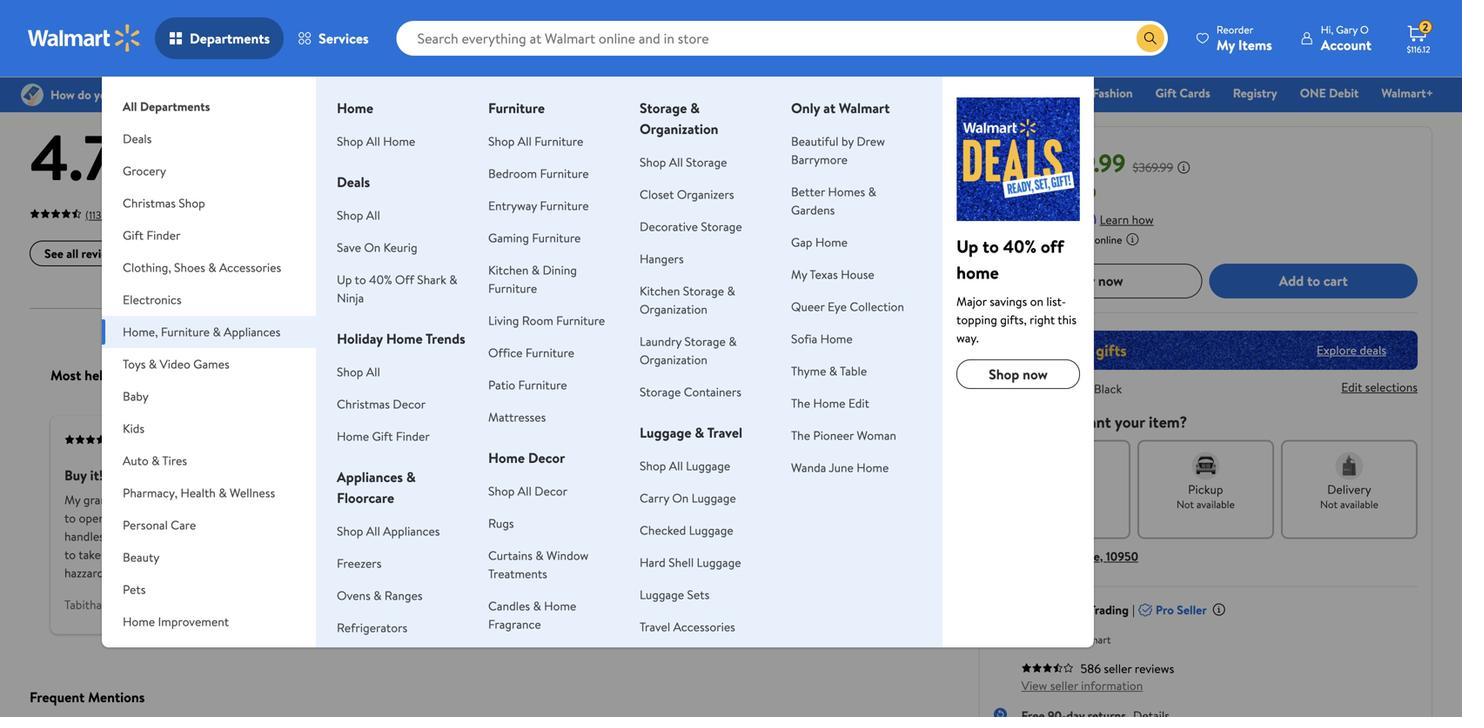 Task type: describe. For each thing, give the bounding box(es) containing it.
patio for patio & garden
[[123, 645, 150, 662]]

2 purchase from the left
[[672, 432, 713, 447]]

& left essentials
[[613, 84, 621, 101]]

save on keurig
[[337, 239, 417, 256]]

seems
[[620, 546, 653, 563]]

review for most helpful positive review
[[181, 366, 221, 385]]

so inside the buy it!!!! my grandson loves it!!!! the only thing wrong with it is the handles to open the door. my grandson can't get in and out of it. they handles are hard to see and they are insane awkward place. we had to take one of the windows off so he could get in it duke's of hazzard style! lol other than that it runs great and look!!!!!
[[228, 546, 239, 563]]

to left take
[[64, 546, 76, 563]]

all for deals
[[366, 207, 380, 224]]

of inside 4.7 out of 5
[[154, 158, 174, 187]]

personal care
[[123, 517, 196, 533]]

furniture up bedroom furniture link
[[534, 133, 583, 150]]

2 3+ from the left
[[501, 10, 513, 25]]

laundry
[[640, 333, 682, 350]]

home inside dropdown button
[[123, 613, 155, 630]]

stars for 4 stars
[[509, 145, 534, 162]]

gap home
[[791, 234, 848, 251]]

0 vertical spatial in
[[277, 510, 287, 527]]

$18/mo with
[[994, 211, 1058, 228]]

month!
[[713, 510, 751, 527]]

0 vertical spatial 21
[[933, 184, 944, 201]]

dec
[[1064, 497, 1083, 511]]

holiday
[[337, 329, 383, 348]]

walmart+
[[1381, 84, 1433, 101]]

47
[[932, 203, 945, 220]]

2 verified purchase from the left
[[633, 432, 713, 447]]

decor for home decor
[[528, 448, 565, 467]]

1 vertical spatial in
[[311, 546, 320, 563]]

and right 'see'
[[188, 528, 207, 545]]

the right is
[[348, 491, 366, 508]]

40% for off
[[369, 271, 392, 288]]

my up open
[[64, 491, 80, 508]]

decor for christmas decor
[[393, 396, 426, 413]]

well
[[683, 466, 707, 485]]

furniture up 5 stars
[[488, 98, 545, 117]]

it left is
[[327, 491, 335, 508]]

return.
[[574, 565, 609, 582]]

974
[[929, 126, 948, 143]]

we
[[373, 528, 390, 545]]

with inside the buy it!!!! my grandson loves it!!!! the only thing wrong with it is the handles to open the door. my grandson can't get in and out of it. they handles are hard to see and they are insane awkward place. we had to take one of the windows off so he could get in it duke's of hazzard style! lol other than that it runs great and look!!!!!
[[302, 491, 324, 508]]

the up lol
[[141, 546, 158, 563]]

clothing, shoes & accessories button
[[102, 252, 316, 284]]

& inside the storage & organization
[[690, 98, 700, 117]]

hazzard
[[64, 565, 104, 582]]

out inside fun truck but not well built my 2 year old absolutely loved this chevy truck! he drove every chance he had for a whole month! then the drive motor on the wheels went out and he was so disappointed.  i started researching and that seems to be a common problem with it so we decided to return.
[[641, 528, 659, 545]]

pro seller
[[1156, 601, 1207, 618]]

helpful for positive
[[85, 366, 127, 385]]

gift finder button
[[102, 219, 316, 252]]

hangers link
[[640, 250, 684, 267]]

edit selections button
[[1341, 379, 1418, 396]]

gift for gift finder
[[123, 227, 144, 244]]

living room furniture
[[488, 312, 605, 329]]

price when purchased online
[[994, 232, 1122, 247]]

my up 'see'
[[158, 510, 174, 527]]

1 horizontal spatial 5
[[499, 126, 506, 143]]

patio furniture
[[488, 376, 567, 393]]

organization for laundry
[[640, 351, 707, 368]]

they
[[359, 510, 384, 527]]

was
[[700, 528, 719, 545]]

grocery for grocery
[[123, 162, 166, 179]]

1 organization from the top
[[640, 119, 718, 138]]

toys & video games button
[[102, 348, 316, 380]]

positive
[[130, 366, 178, 385]]

|
[[1132, 601, 1135, 618]]

now for shop now
[[1023, 365, 1048, 384]]

to inside add to cart button
[[1307, 271, 1320, 290]]

personal
[[123, 517, 168, 533]]

0 vertical spatial travel
[[707, 423, 742, 442]]

of right the one
[[127, 546, 138, 563]]

walmart for only at walmart
[[839, 98, 890, 117]]

1 vertical spatial travel
[[640, 618, 670, 635]]

all for holiday home trends
[[366, 363, 380, 380]]

progress bar inside 21 button
[[555, 191, 925, 194]]

0 vertical spatial it!!!!
[[90, 466, 116, 485]]

room
[[522, 312, 553, 329]]

auto
[[123, 452, 149, 469]]

kids
[[123, 420, 144, 437]]

wheels
[[574, 528, 610, 545]]

1 horizontal spatial handles
[[369, 491, 408, 508]]

furniture right room
[[556, 312, 605, 329]]

storage inside the storage & organization
[[640, 98, 687, 117]]

most for most helpful negative review
[[560, 366, 591, 385]]

pharmacy, health & wellness
[[123, 484, 275, 501]]

baby button
[[102, 380, 316, 413]]

gaming furniture
[[488, 229, 581, 246]]

kitchen storage & organization
[[640, 282, 735, 318]]

1 horizontal spatial finder
[[396, 428, 430, 445]]

accessories inside dropdown button
[[219, 259, 281, 276]]

seller for 586
[[1104, 660, 1132, 677]]

carry on luggage
[[640, 490, 736, 506]]

reorder
[[1216, 22, 1253, 37]]

of down we
[[368, 546, 380, 563]]

better
[[791, 183, 825, 200]]

the right open
[[108, 510, 126, 527]]

office
[[488, 344, 523, 361]]

items
[[1238, 35, 1272, 54]]

add
[[1279, 271, 1304, 290]]

queer eye collection link
[[791, 298, 904, 315]]

2 vertical spatial a
[[686, 546, 692, 563]]

toys
[[123, 356, 146, 372]]

to down researching
[[903, 546, 915, 563]]

christmas for christmas shop "dropdown button"
[[123, 195, 176, 211]]

essentials
[[624, 84, 676, 101]]

the inside the buy it!!!! my grandson loves it!!!! the only thing wrong with it is the handles to open the door. my grandson can't get in and out of it. they handles are hard to see and they are insane awkward place. we had to take one of the windows off so he could get in it duke's of hazzard style! lol other than that it runs great and look!!!!!
[[189, 491, 208, 508]]

out inside 4.7 out of 5
[[119, 158, 149, 187]]

0 horizontal spatial grandson
[[83, 491, 132, 508]]

2 vertical spatial appliances
[[383, 523, 440, 540]]

wrong
[[266, 491, 299, 508]]

and right great
[[306, 565, 325, 582]]

containers
[[684, 383, 741, 400]]

appliances inside dropdown button
[[224, 323, 280, 340]]

had inside the buy it!!!! my grandson loves it!!!! the only thing wrong with it is the handles to open the door. my grandson can't get in and out of it. they handles are hard to see and they are insane awkward place. we had to take one of the windows off so he could get in it duke's of hazzard style! lol other than that it runs great and look!!!!!
[[393, 528, 412, 545]]

& inside candles & home fragrance
[[533, 597, 541, 614]]

& right ovens at the left bottom of the page
[[373, 587, 382, 604]]

you
[[1050, 411, 1074, 433]]

all for furniture
[[518, 133, 532, 150]]

want
[[1078, 411, 1111, 433]]

ovens & ranges
[[337, 587, 423, 604]]

on for deals
[[364, 239, 381, 256]]

travel accessories link
[[640, 618, 735, 635]]

shop all furniture link
[[488, 133, 583, 150]]

shop all link for holiday home trends
[[337, 363, 380, 380]]

0 horizontal spatial get
[[257, 510, 275, 527]]

one debit link
[[1292, 84, 1367, 102]]

& inside curtains & window treatments
[[535, 547, 544, 564]]

furniture up 'dining'
[[532, 229, 581, 246]]

and up awkward
[[290, 510, 309, 527]]

furniture up entryway furniture
[[540, 165, 589, 182]]

0 vertical spatial he
[[614, 510, 627, 527]]

0 horizontal spatial edit
[[848, 395, 869, 412]]

view seller information link
[[1021, 677, 1143, 694]]

walmart image
[[28, 24, 141, 52]]

most for most helpful positive review
[[50, 366, 81, 385]]

& inside laundry storage & organization
[[729, 333, 737, 350]]

progress bar for 3 stars
[[555, 172, 925, 175]]

save
[[1019, 183, 1042, 200]]

awkward
[[291, 528, 337, 545]]

now for buy now
[[1098, 271, 1123, 290]]

at
[[823, 98, 836, 117]]

my left texas
[[791, 266, 807, 283]]

kitchen storage & organization link
[[640, 282, 735, 318]]

my texas house
[[791, 266, 874, 283]]

researching
[[856, 528, 917, 545]]

4.7 out of 5
[[30, 113, 213, 201]]

affirm image
[[1061, 210, 1096, 224]]

1 vertical spatial handles
[[64, 528, 104, 545]]

1 product group from the left
[[33, 0, 241, 35]]

beautiful
[[791, 133, 838, 150]]

to left open
[[64, 510, 76, 527]]

to left 'see'
[[153, 528, 164, 545]]

storage down 21 button
[[701, 218, 742, 235]]

not for pickup
[[1176, 497, 1194, 511]]

& inside "kitchen & dining furniture"
[[532, 262, 540, 278]]

& left table
[[829, 362, 837, 379]]

0 vertical spatial with
[[1035, 211, 1058, 228]]

it down awkward
[[323, 546, 330, 563]]

& inside dropdown button
[[208, 259, 216, 276]]

walmart for fulfilled by walmart
[[1073, 632, 1111, 647]]

started
[[816, 528, 853, 545]]

hangers
[[640, 250, 684, 267]]

pro
[[1156, 601, 1174, 618]]

christmas shop for christmas shop link
[[780, 84, 863, 101]]

refrigerators
[[337, 619, 407, 636]]

ninja
[[337, 289, 364, 306]]

2 verified from the left
[[633, 432, 669, 447]]

2 3+ day shipping from the left
[[501, 10, 570, 25]]

all for appliances & floorcare
[[366, 523, 380, 540]]

gift finder
[[123, 227, 180, 244]]

furniture inside dropdown button
[[161, 323, 210, 340]]

55
[[932, 145, 945, 162]]

they
[[210, 528, 233, 545]]

1 horizontal spatial get
[[290, 546, 308, 563]]

& inside up to 40% off shark & ninja
[[449, 271, 457, 288]]

the down every
[[884, 510, 901, 527]]

went
[[613, 528, 639, 545]]

with inside fun truck but not well built my 2 year old absolutely loved this chevy truck! he drove every chance he had for a whole month! then the drive motor on the wheels went out and he was so disappointed.  i started researching and that seems to be a common problem with it so we decided to return.
[[791, 546, 813, 563]]

your
[[1115, 411, 1145, 433]]

the right then
[[782, 510, 800, 527]]

appliances inside appliances & floorcare
[[337, 467, 403, 486]]

checked luggage
[[640, 522, 733, 539]]

seller for view
[[1050, 677, 1078, 694]]

departments inside all departments link
[[140, 98, 210, 115]]

built
[[711, 466, 738, 485]]

& right toys
[[149, 356, 157, 372]]

my texas house link
[[791, 266, 874, 283]]

to left be
[[655, 546, 667, 563]]

account
[[1321, 35, 1372, 54]]

1 horizontal spatial edit
[[1341, 379, 1362, 396]]

shop all for holiday home trends
[[337, 363, 380, 380]]

could
[[258, 546, 287, 563]]

furniture down living room furniture link
[[526, 344, 574, 361]]

and up return. at the left bottom of page
[[574, 546, 593, 563]]

furniture down bedroom furniture link
[[540, 197, 589, 214]]

1 day from the left
[[283, 10, 298, 25]]

1 horizontal spatial it!!!!
[[165, 491, 186, 508]]

0 horizontal spatial a
[[190, 245, 196, 262]]

progress bar for 4 stars
[[555, 152, 925, 156]]

1 vertical spatial he
[[684, 528, 697, 545]]

& up shop all luggage link
[[695, 423, 704, 442]]

ovens & ranges link
[[337, 587, 423, 604]]

1 vertical spatial accessories
[[673, 618, 735, 635]]

floorcare
[[337, 488, 394, 507]]

shop all home
[[337, 133, 415, 150]]

2 inside fun truck but not well built my 2 year old absolutely loved this chevy truck! he drove every chance he had for a whole month! then the drive motor on the wheels went out and he was so disappointed.  i started researching and that seems to be a common problem with it so we decided to return.
[[593, 491, 599, 508]]

it inside fun truck but not well built my 2 year old absolutely loved this chevy truck! he drove every chance he had for a whole month! then the drive motor on the wheels went out and he was so disappointed.  i started researching and that seems to be a common problem with it so we decided to return.
[[816, 546, 824, 563]]

monroe, 10950 button
[[1059, 548, 1138, 565]]

of left it.
[[332, 510, 344, 527]]

intent image for pickup image
[[1192, 452, 1220, 480]]

garden
[[164, 645, 203, 662]]

registry
[[1233, 84, 1277, 101]]

home decor
[[488, 448, 565, 467]]

video
[[160, 356, 190, 372]]

1 vertical spatial a
[[670, 510, 676, 527]]



Task type: vqa. For each thing, say whether or not it's contained in the screenshot.
215/55zr17 inside See price in cart Continental ExtremeContact DWS06 PLUS All Season 215/55ZR17 94W Passenger Tire Fits: 2011-15 Chevrolet Cruze Eco, 2012-14 Toyota Camry Hybrid XLE
no



Task type: locate. For each thing, give the bounding box(es) containing it.
curtains
[[488, 547, 533, 564]]

the for the pioneer woman
[[791, 427, 810, 444]]

off
[[1041, 234, 1064, 258], [209, 546, 225, 563]]

kitchen for storage & organization
[[640, 282, 680, 299]]

progress bar
[[555, 133, 925, 137], [555, 152, 925, 156], [555, 172, 925, 175], [555, 191, 925, 194], [555, 210, 925, 214]]

1 horizontal spatial so
[[722, 528, 734, 545]]

jacinda
[[574, 596, 613, 613]]

all for home decor
[[518, 483, 532, 500]]

woman
[[857, 427, 896, 444]]

helpful for negative
[[594, 366, 637, 385]]

electronics
[[886, 84, 945, 101], [123, 291, 182, 308]]

up inside up to 40% off shark & ninja
[[337, 271, 352, 288]]

2 horizontal spatial deals
[[516, 84, 545, 101]]

2 day from the left
[[515, 10, 531, 25]]

he down whole on the left of page
[[684, 528, 697, 545]]

sofia home link
[[791, 330, 853, 347]]

not for delivery
[[1320, 497, 1338, 511]]

1 horizontal spatial not
[[1320, 497, 1338, 511]]

1 vertical spatial appliances
[[337, 467, 403, 486]]

holiday home trends
[[337, 329, 465, 348]]

available inside delivery not available
[[1340, 497, 1378, 511]]

home, furniture & appliances image
[[956, 97, 1080, 221]]

2 helpful from the left
[[594, 366, 637, 385]]

& up the containers
[[729, 333, 737, 350]]

actual
[[994, 380, 1028, 397]]

checked luggage link
[[640, 522, 733, 539]]

frequent mentions
[[30, 688, 145, 707]]

& up games
[[213, 323, 221, 340]]

progress bar for 5 stars
[[555, 133, 925, 137]]

2 vertical spatial organization
[[640, 351, 707, 368]]

duke's
[[333, 546, 365, 563]]

40% for off
[[1003, 234, 1037, 258]]

1 horizontal spatial reviews
[[124, 64, 191, 94]]

all for storage & organization
[[669, 154, 683, 171]]

2 vertical spatial christmas
[[337, 396, 390, 413]]

0 vertical spatial on
[[1030, 293, 1043, 310]]

1 vertical spatial on
[[672, 490, 689, 506]]

it left runs
[[239, 565, 246, 582]]

stars for 3 stars
[[508, 165, 533, 182]]

shop all luggage link
[[640, 457, 730, 474]]

be
[[670, 546, 683, 563]]

that inside fun truck but not well built my 2 year old absolutely loved this chevy truck! he drove every chance he had for a whole month! then the drive motor on the wheels went out and he was so disappointed.  i started researching and that seems to be a common problem with it so we decided to return.
[[596, 546, 617, 563]]

3 progress bar from the top
[[555, 172, 925, 175]]

1 horizontal spatial deals
[[337, 172, 370, 191]]

to inside up to 40% off home major savings on list- topping gifts, right this way.
[[983, 234, 999, 258]]

hi, gary o account
[[1321, 22, 1372, 54]]

0 vertical spatial buy
[[1072, 271, 1095, 290]]

furniture down office furniture
[[518, 376, 567, 393]]

a right be
[[686, 546, 692, 563]]

21 inside button
[[1085, 497, 1094, 511]]

thyme & table link
[[791, 362, 867, 379]]

1 horizontal spatial helpful
[[594, 366, 637, 385]]

not inside delivery not available
[[1320, 497, 1338, 511]]

3+ day shipping up deals link
[[501, 10, 570, 25]]

3 organization from the top
[[640, 351, 707, 368]]

patio for patio furniture
[[488, 376, 515, 393]]

0 vertical spatial stars
[[509, 126, 533, 143]]

home gift finder
[[337, 428, 430, 445]]

information
[[1081, 677, 1143, 694]]

& left 'dining'
[[532, 262, 540, 278]]

0 horizontal spatial electronics
[[123, 291, 182, 308]]

had down old
[[630, 510, 649, 527]]

to left cart
[[1307, 271, 1320, 290]]

purchase
[[162, 432, 203, 447], [672, 432, 713, 447]]

1 horizontal spatial that
[[596, 546, 617, 563]]

2 vertical spatial deals
[[337, 172, 370, 191]]

0 vertical spatial by
[[841, 133, 854, 150]]

shipping up deals link
[[533, 10, 570, 25]]

2 shop all from the top
[[337, 363, 380, 380]]

0 vertical spatial decor
[[393, 396, 426, 413]]

available inside pickup not available
[[1196, 497, 1235, 511]]

1 horizontal spatial a
[[670, 510, 676, 527]]

0 vertical spatial reviews
[[124, 64, 191, 94]]

and up be
[[662, 528, 681, 545]]

off inside the buy it!!!! my grandson loves it!!!! the only thing wrong with it is the handles to open the door. my grandson can't get in and out of it. they handles are hard to see and they are insane awkward place. we had to take one of the windows off so he could get in it duke's of hazzard style! lol other than that it runs great and look!!!!!
[[209, 546, 225, 563]]

appliances down appliances & floorcare
[[383, 523, 440, 540]]

debit
[[1329, 84, 1359, 101]]

departments inside dropdown button
[[190, 29, 270, 48]]

0 vertical spatial grandson
[[83, 491, 132, 508]]

shop inside "dropdown button"
[[179, 195, 205, 211]]

electronics inside dropdown button
[[123, 291, 182, 308]]

sets
[[687, 586, 709, 603]]

christmas shop inside "dropdown button"
[[123, 195, 205, 211]]

5 stars
[[499, 126, 533, 143]]

o
[[1360, 22, 1369, 37]]

arrives dec 21
[[1030, 497, 1094, 511]]

organization inside laundry storage & organization
[[640, 351, 707, 368]]

& right candles
[[533, 597, 541, 614]]

so
[[722, 528, 734, 545], [228, 546, 239, 563], [827, 546, 838, 563]]

shop inside "link"
[[988, 84, 1015, 101]]

5 progress bar from the top
[[555, 210, 925, 214]]

1 are from the left
[[107, 528, 124, 545]]

0 horizontal spatial handles
[[64, 528, 104, 545]]

christmas for christmas shop link
[[780, 84, 834, 101]]

now inside shop now link
[[1023, 365, 1048, 384]]

list-
[[1046, 293, 1066, 310]]

on right save
[[364, 239, 381, 256]]

one
[[1300, 84, 1326, 101]]

on up researching
[[868, 510, 881, 527]]

0 vertical spatial christmas shop
[[780, 84, 863, 101]]

on inside fun truck but not well built my 2 year old absolutely loved this chevy truck! he drove every chance he had for a whole month! then the drive motor on the wheels went out and he was so disappointed.  i started researching and that seems to be a common problem with it so we decided to return.
[[868, 510, 881, 527]]

a
[[190, 245, 196, 262], [670, 510, 676, 527], [686, 546, 692, 563]]

1 horizontal spatial with
[[791, 546, 813, 563]]

drive
[[803, 510, 829, 527]]

shop all link for deals
[[337, 207, 380, 224]]

wellness
[[230, 484, 275, 501]]

see all reviews
[[44, 245, 121, 262]]

get up great
[[290, 546, 308, 563]]

wanda
[[791, 459, 826, 476]]

0 vertical spatial departments
[[190, 29, 270, 48]]

0 horizontal spatial patio
[[123, 645, 150, 662]]

pets
[[123, 581, 146, 598]]

stars right 3
[[508, 165, 533, 182]]

appliances
[[224, 323, 280, 340], [337, 467, 403, 486], [383, 523, 440, 540]]

& up laundry storage & organization
[[727, 282, 735, 299]]

up inside up to 40% off home major savings on list- topping gifts, right this way.
[[956, 234, 978, 258]]

kids button
[[102, 413, 316, 445]]

0 vertical spatial accessories
[[219, 259, 281, 276]]

freezers link
[[337, 555, 382, 572]]

buy inside the buy it!!!! my grandson loves it!!!! the only thing wrong with it is the handles to open the door. my grandson can't get in and out of it. they handles are hard to see and they are insane awkward place. we had to take one of the windows off so he could get in it duke's of hazzard style! lol other than that it runs great and look!!!!!
[[64, 466, 87, 485]]

shop all for deals
[[337, 207, 380, 224]]

0 horizontal spatial travel
[[640, 618, 670, 635]]

1 purchase from the left
[[162, 432, 203, 447]]

a right write
[[190, 245, 196, 262]]

storage up shop all storage
[[640, 98, 687, 117]]

handles up take
[[64, 528, 104, 545]]

bedroom furniture
[[488, 165, 589, 182]]

to inside up to 40% off shark & ninja
[[355, 271, 366, 288]]

storage inside laundry storage & organization
[[684, 333, 726, 350]]

1 horizontal spatial grocery
[[568, 84, 610, 101]]

not inside pickup not available
[[1176, 497, 1194, 511]]

toys & video games
[[123, 356, 229, 372]]

most helpful positive review
[[50, 366, 221, 385]]

1 horizontal spatial in
[[311, 546, 320, 563]]

deals down shop all home link
[[337, 172, 370, 191]]

see
[[44, 245, 63, 262]]

gift for gift cards
[[1155, 84, 1177, 101]]

handles up 'they'
[[369, 491, 408, 508]]

1 horizontal spatial had
[[630, 510, 649, 527]]

2 are from the left
[[236, 528, 253, 545]]

1 horizontal spatial grandson
[[177, 510, 226, 527]]

home inside candles & home fragrance
[[544, 597, 576, 614]]

10950
[[1106, 548, 1138, 565]]

all for luggage & travel
[[669, 457, 683, 474]]

chance
[[574, 510, 611, 527]]

out inside the buy it!!!! my grandson loves it!!!! the only thing wrong with it is the handles to open the door. my grandson can't get in and out of it. they handles are hard to see and they are insane awkward place. we had to take one of the windows off so he could get in it duke's of hazzard style! lol other than that it runs great and look!!!!!
[[312, 510, 329, 527]]

he inside the buy it!!!! my grandson loves it!!!! the only thing wrong with it is the handles to open the door. my grandson can't get in and out of it. they handles are hard to see and they are insane awkward place. we had to take one of the windows off so he could get in it duke's of hazzard style! lol other than that it runs great and look!!!!!
[[242, 546, 255, 563]]

by for fulfilled
[[1060, 632, 1070, 647]]

1 verified from the left
[[124, 432, 160, 447]]

gift down reviews)
[[123, 227, 144, 244]]

1 shipping from the left
[[301, 10, 338, 25]]

0 vertical spatial gift
[[1155, 84, 1177, 101]]

reviews up all departments
[[124, 64, 191, 94]]

40% inside up to 40% off home major savings on list- topping gifts, right this way.
[[1003, 234, 1037, 258]]

3.4249 stars out of 5, based on 586 seller reviews element
[[1021, 662, 1074, 673]]

1 horizontal spatial gift
[[372, 428, 393, 445]]

my inside fun truck but not well built my 2 year old absolutely loved this chevy truck! he drove every chance he had for a whole month! then the drive motor on the wheels went out and he was so disappointed.  i started researching and that seems to be a common problem with it so we decided to return.
[[574, 491, 590, 508]]

& right health at the left bottom of the page
[[219, 484, 227, 501]]

old
[[628, 491, 644, 508]]

available for pickup
[[1196, 497, 1235, 511]]

& left garden
[[153, 645, 161, 662]]

39
[[932, 165, 945, 182]]

kitchen inside "kitchen & dining furniture"
[[488, 262, 529, 278]]

refrigerators link
[[337, 619, 407, 636]]

walmart+ link
[[1374, 84, 1441, 102]]

1 progress bar from the top
[[555, 133, 925, 137]]

christmas shop for christmas shop "dropdown button"
[[123, 195, 205, 211]]

monroe, 10950
[[1059, 548, 1138, 565]]

deals for deals dropdown button
[[123, 130, 152, 147]]

0 horizontal spatial deals
[[123, 130, 152, 147]]

my left items
[[1216, 35, 1235, 54]]

storage up the organizers in the top of the page
[[686, 154, 727, 171]]

0 vertical spatial organization
[[640, 119, 718, 138]]

kitchen for furniture
[[488, 262, 529, 278]]

verified purchase up auto & tires
[[124, 432, 203, 447]]

reorder my items
[[1216, 22, 1272, 54]]

2 product group from the left
[[729, 0, 937, 35]]

not down "intent image for pickup"
[[1176, 497, 1194, 511]]

intent image for delivery image
[[1335, 452, 1363, 480]]

0 vertical spatial off
[[1041, 234, 1064, 258]]

product group up customer reviews & ratings
[[33, 0, 241, 35]]

the for the home edit
[[791, 395, 810, 412]]

gift down the christmas decor
[[372, 428, 393, 445]]

christmas for christmas decor link
[[337, 396, 390, 413]]

whole
[[679, 510, 710, 527]]

0 horizontal spatial it!!!!
[[90, 466, 116, 485]]

organization for kitchen
[[640, 301, 707, 318]]

1 3+ day shipping from the left
[[269, 10, 338, 25]]

this for well
[[734, 491, 753, 508]]

2 shop all link from the top
[[337, 363, 380, 380]]

deals for deals link
[[516, 84, 545, 101]]

2 not from the left
[[1320, 497, 1338, 511]]

furniture inside "kitchen & dining furniture"
[[488, 280, 537, 297]]

0 horizontal spatial reviews
[[81, 245, 121, 262]]

shop all down holiday
[[337, 363, 380, 380]]

2 left year
[[593, 491, 599, 508]]

1 horizontal spatial day
[[515, 10, 531, 25]]

1 vertical spatial christmas shop
[[123, 195, 205, 211]]

review for most helpful negative review
[[695, 366, 735, 385]]

0 vertical spatial christmas
[[780, 84, 834, 101]]

1 horizontal spatial patio
[[488, 376, 515, 393]]

$369.99
[[1133, 159, 1173, 176]]

1 horizontal spatial kitchen
[[640, 282, 680, 299]]

vs
[[483, 416, 504, 440]]

search icon image
[[1143, 31, 1157, 45]]

21
[[933, 184, 944, 201], [1085, 497, 1094, 511]]

1 horizontal spatial 2
[[1423, 20, 1428, 35]]

shop all up save
[[337, 207, 380, 224]]

registry link
[[1225, 84, 1285, 102]]

electronics for electronics link
[[886, 84, 945, 101]]

21 button
[[494, 184, 958, 201]]

2 most from the left
[[560, 366, 591, 385]]

electronics for electronics dropdown button
[[123, 291, 182, 308]]

furniture up toys & video games in the left of the page
[[161, 323, 210, 340]]

pharmacy, health & wellness button
[[102, 477, 316, 509]]

out up awkward
[[312, 510, 329, 527]]

buy down purchased
[[1072, 271, 1095, 290]]

2 horizontal spatial so
[[827, 546, 838, 563]]

learn more about strikethrough prices image
[[1177, 160, 1191, 174]]

tabitha
[[64, 596, 102, 613]]

1 3+ from the left
[[269, 10, 280, 25]]

deals inside deals dropdown button
[[123, 130, 152, 147]]

shop all furniture
[[488, 133, 583, 150]]

0 horizontal spatial verified purchase
[[124, 432, 203, 447]]

1 vertical spatial deals
[[123, 130, 152, 147]]

deals up 5 stars
[[516, 84, 545, 101]]

0 horizontal spatial christmas
[[123, 195, 176, 211]]

my inside reorder my items
[[1216, 35, 1235, 54]]

1 vertical spatial buy
[[64, 466, 87, 485]]

buy up open
[[64, 466, 87, 485]]

patio inside dropdown button
[[123, 645, 150, 662]]

2 progress bar from the top
[[555, 152, 925, 156]]

shop all luggage
[[640, 457, 730, 474]]

1 vertical spatial 2
[[593, 491, 599, 508]]

finder inside dropdown button
[[147, 227, 180, 244]]

do
[[1028, 411, 1046, 433]]

0 horizontal spatial purchase
[[162, 432, 203, 447]]

1 horizontal spatial buy
[[1072, 271, 1095, 290]]

grocery right deals link
[[568, 84, 610, 101]]

right
[[1030, 311, 1055, 328]]

1 horizontal spatial christmas
[[337, 396, 390, 413]]

4.7
[[30, 113, 115, 201]]

organization inside kitchen storage & organization
[[640, 301, 707, 318]]

verified up but
[[633, 432, 669, 447]]

1 verified purchase from the left
[[124, 432, 203, 447]]

are up the one
[[107, 528, 124, 545]]

0 vertical spatial the
[[791, 395, 810, 412]]

decor
[[393, 396, 426, 413], [528, 448, 565, 467], [534, 483, 567, 500]]

deals inside deals link
[[516, 84, 545, 101]]

available down "intent image for pickup"
[[1196, 497, 1235, 511]]

& inside appliances & floorcare
[[406, 467, 416, 486]]

walmart
[[839, 98, 890, 117], [1073, 632, 1111, 647]]

1 vertical spatial organization
[[640, 301, 707, 318]]

pickup
[[1188, 481, 1223, 498]]

bedroom
[[488, 165, 537, 182]]

buy for buy now
[[1072, 271, 1095, 290]]

gift left cards
[[1155, 84, 1177, 101]]

on
[[1030, 293, 1043, 310], [868, 510, 881, 527]]

christmas inside christmas shop link
[[780, 84, 834, 101]]

0 horizontal spatial available
[[1196, 497, 1235, 511]]

kitchen down gaming on the top left of the page
[[488, 262, 529, 278]]

0 vertical spatial a
[[190, 245, 196, 262]]

1 vertical spatial patio
[[123, 645, 150, 662]]

available for delivery
[[1340, 497, 1378, 511]]

3+ up deals link
[[501, 10, 513, 25]]

storage & organization
[[640, 98, 718, 138]]

21 right 'dec'
[[1085, 497, 1094, 511]]

travel down luggage sets link
[[640, 618, 670, 635]]

buy for buy it!!!! my grandson loves it!!!! the only thing wrong with it is the handles to open the door. my grandson can't get in and out of it. they handles are hard to see and they are insane awkward place. we had to take one of the windows off so he could get in it duke's of hazzard style! lol other than that it runs great and look!!!!!
[[64, 466, 87, 485]]

0 horizontal spatial off
[[209, 546, 225, 563]]

barrymore
[[791, 151, 848, 168]]

up for shark
[[337, 271, 352, 288]]

& left tires
[[152, 452, 160, 469]]

so down they
[[228, 546, 239, 563]]

off inside up to 40% off home major savings on list- topping gifts, right this way.
[[1041, 234, 1064, 258]]

legal information image
[[1126, 232, 1140, 246]]

(1136
[[85, 208, 107, 222]]

kitchen down hangers link
[[640, 282, 680, 299]]

40% inside up to 40% off shark & ninja
[[369, 271, 392, 288]]

on inside up to 40% off home major savings on list- topping gifts, right this way.
[[1030, 293, 1043, 310]]

0 vertical spatial patio
[[488, 376, 515, 393]]

1 vertical spatial the
[[791, 427, 810, 444]]

0 horizontal spatial most
[[50, 366, 81, 385]]

1 shop all from the top
[[337, 207, 380, 224]]

verified purchase up shop all luggage
[[633, 432, 713, 447]]

walmart up 586
[[1073, 632, 1111, 647]]

up for home
[[956, 234, 978, 258]]

2 shipping from the left
[[533, 10, 570, 25]]

& inside better homes & gardens
[[868, 183, 876, 200]]

3
[[499, 165, 505, 182]]

not down intent image for delivery
[[1320, 497, 1338, 511]]

out up reviews)
[[119, 158, 149, 187]]

1 available from the left
[[1196, 497, 1235, 511]]

& down the departments dropdown button
[[196, 64, 211, 94]]

decorative
[[640, 218, 698, 235]]

& right homes
[[868, 183, 876, 200]]

storage right laundry
[[684, 333, 726, 350]]

2 vertical spatial decor
[[534, 483, 567, 500]]

so left we
[[827, 546, 838, 563]]

buy now button
[[994, 263, 1202, 298]]

that inside the buy it!!!! my grandson loves it!!!! the only thing wrong with it is the handles to open the door. my grandson can't get in and out of it. they handles are hard to see and they are insane awkward place. we had to take one of the windows off so he could get in it duke's of hazzard style! lol other than that it runs great and look!!!!!
[[214, 565, 236, 582]]

better homes & gardens
[[791, 183, 876, 218]]

progress bar for 1 star
[[555, 210, 925, 214]]

gaming
[[488, 229, 529, 246]]

christmas up home gift finder link
[[337, 396, 390, 413]]

queer
[[791, 298, 825, 315]]

1 horizontal spatial available
[[1340, 497, 1378, 511]]

2 organization from the top
[[640, 301, 707, 318]]

storage down hangers
[[683, 282, 724, 299]]

reviews for 586 seller reviews
[[1135, 660, 1174, 677]]

price
[[994, 232, 1017, 247]]

finder up write
[[147, 227, 180, 244]]

grocery inside dropdown button
[[123, 162, 166, 179]]

1 vertical spatial had
[[393, 528, 412, 545]]

1 helpful from the left
[[85, 366, 127, 385]]

1 vertical spatial electronics
[[123, 291, 182, 308]]

helpful left negative
[[594, 366, 637, 385]]

grocery & essentials
[[568, 84, 676, 101]]

grocery for grocery & essentials
[[568, 84, 610, 101]]

my up 'chance'
[[574, 491, 590, 508]]

& inside kitchen storage & organization
[[727, 282, 735, 299]]

not
[[1176, 497, 1194, 511], [1320, 497, 1338, 511]]

when
[[1019, 232, 1043, 247]]

with up price when purchased online at the top
[[1035, 211, 1058, 228]]

1 vertical spatial up
[[337, 271, 352, 288]]

reviews)
[[109, 208, 147, 222]]

Search search field
[[397, 21, 1168, 56]]

1 vertical spatial reviews
[[81, 245, 121, 262]]

storage containers
[[640, 383, 741, 400]]

this inside fun truck but not well built my 2 year old absolutely loved this chevy truck! he drove every chance he had for a whole month! then the drive motor on the wheels went out and he was so disappointed.  i started researching and that seems to be a common problem with it so we decided to return.
[[734, 491, 753, 508]]

queer eye collection
[[791, 298, 904, 315]]

off down $18/mo with
[[1041, 234, 1064, 258]]

2 horizontal spatial gift
[[1155, 84, 1177, 101]]

2 horizontal spatial a
[[686, 546, 692, 563]]

1 horizontal spatial purchase
[[672, 432, 713, 447]]

this inside up to 40% off home major savings on list- topping gifts, right this way.
[[1058, 311, 1077, 328]]

0 vertical spatial that
[[596, 546, 617, 563]]

review inside write a review link
[[198, 245, 233, 262]]

departments button
[[155, 17, 284, 59]]

by inside beautiful by drew barrymore
[[841, 133, 854, 150]]

0 horizontal spatial seller
[[1050, 677, 1078, 694]]

1 horizontal spatial 3+
[[501, 10, 513, 25]]

is
[[338, 491, 345, 508]]

reviews for see all reviews
[[81, 245, 121, 262]]

40% down $18/mo with
[[1003, 234, 1037, 258]]

storage inside kitchen storage & organization
[[683, 282, 724, 299]]

shipping up services
[[301, 10, 338, 25]]

deals link
[[508, 84, 553, 102]]

2 available from the left
[[1340, 497, 1378, 511]]

0 horizontal spatial walmart
[[839, 98, 890, 117]]

on up right
[[1030, 293, 1043, 310]]

are down can't on the bottom of the page
[[236, 528, 253, 545]]

write a review
[[158, 245, 233, 262]]

accessories down sets
[[673, 618, 735, 635]]

stars for 5 stars
[[509, 126, 533, 143]]

organization up shop all storage link at top
[[640, 119, 718, 138]]

now inside buy now button
[[1098, 271, 1123, 290]]

0 vertical spatial 2
[[1423, 20, 1428, 35]]

by for beautiful
[[841, 133, 854, 150]]

shop all
[[337, 207, 380, 224], [337, 363, 380, 380]]

1 shop all link from the top
[[337, 207, 380, 224]]

up to sixty percent off deals. shop now. image
[[994, 330, 1418, 370]]

christmas inside christmas shop "dropdown button"
[[123, 195, 176, 211]]

1 horizontal spatial accessories
[[673, 618, 735, 635]]

1 most from the left
[[50, 366, 81, 385]]

0 vertical spatial grocery
[[568, 84, 610, 101]]

1 vertical spatial stars
[[509, 145, 534, 162]]

had inside fun truck but not well built my 2 year old absolutely loved this chevy truck! he drove every chance he had for a whole month! then the drive motor on the wheels went out and he was so disappointed.  i started researching and that seems to be a common problem with it so we decided to return.
[[630, 510, 649, 527]]

0 horizontal spatial this
[[734, 491, 753, 508]]

1 horizontal spatial electronics
[[886, 84, 945, 101]]

0 horizontal spatial helpful
[[85, 366, 127, 385]]

organization up laundry
[[640, 301, 707, 318]]

0 horizontal spatial day
[[283, 10, 298, 25]]

1 not from the left
[[1176, 497, 1194, 511]]

0 vertical spatial up
[[956, 234, 978, 258]]

this for home
[[1058, 311, 1077, 328]]

health
[[180, 484, 216, 501]]

gift inside dropdown button
[[123, 227, 144, 244]]

4 progress bar from the top
[[555, 191, 925, 194]]

0 vertical spatial electronics
[[886, 84, 945, 101]]

buy inside buy now button
[[1072, 271, 1095, 290]]

storage down laundry storage & organization
[[640, 383, 681, 400]]

0 horizontal spatial 5
[[179, 113, 213, 201]]

0 vertical spatial out
[[119, 158, 149, 187]]

1 horizontal spatial 40%
[[1003, 234, 1037, 258]]

fragrance
[[488, 616, 541, 633]]

0 horizontal spatial by
[[841, 133, 854, 150]]

Walmart Site-Wide search field
[[397, 21, 1168, 56]]

it!!!! left auto
[[90, 466, 116, 485]]

edit down table
[[848, 395, 869, 412]]

save on keurig link
[[337, 239, 417, 256]]

1 horizontal spatial christmas shop
[[780, 84, 863, 101]]

kitchen inside kitchen storage & organization
[[640, 282, 680, 299]]

disappointed.
[[737, 528, 807, 545]]

product group
[[33, 0, 241, 35], [729, 0, 937, 35]]

reviews down the pro
[[1135, 660, 1174, 677]]

on for luggage & travel
[[672, 490, 689, 506]]

2 vertical spatial reviews
[[1135, 660, 1174, 677]]

delivery
[[1327, 481, 1371, 498]]

with down i
[[791, 546, 813, 563]]

1 vertical spatial get
[[290, 546, 308, 563]]

shop all link up save
[[337, 207, 380, 224]]



